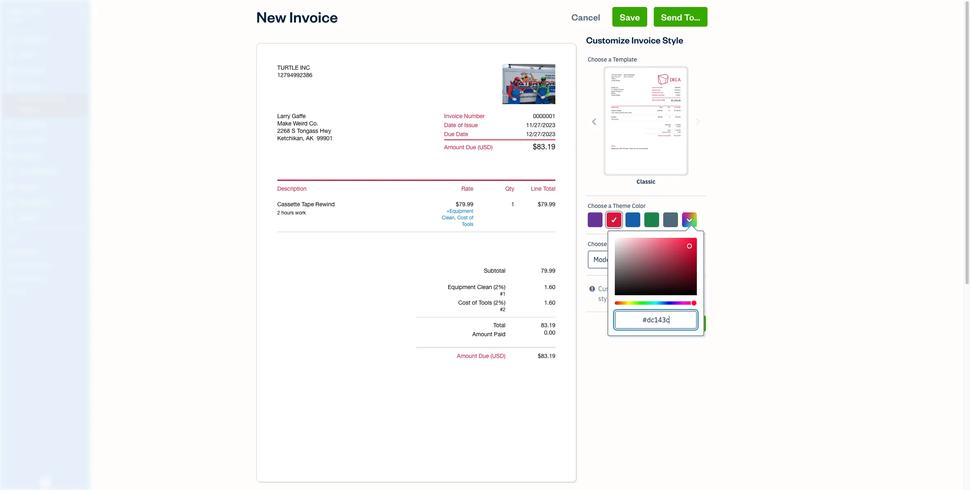 Task type: describe. For each thing, give the bounding box(es) containing it.
client image
[[5, 51, 15, 59]]

project image
[[5, 152, 15, 160]]

co.
[[309, 120, 318, 127]]

tools inside , cost of tools
[[462, 222, 473, 227]]

apps image
[[6, 235, 88, 242]]

equipment clean
[[442, 208, 473, 221]]

Font field
[[588, 251, 704, 269]]

2 (2%) from the top
[[494, 299, 506, 306]]

modern
[[594, 256, 616, 264]]

1 vertical spatial usd
[[492, 353, 504, 359]]

2
[[503, 307, 506, 313]]

a for theme
[[608, 202, 611, 210]]

exclamationcircle image
[[589, 284, 595, 294]]

items and services image
[[6, 262, 88, 268]]

invoice image
[[5, 82, 15, 91]]

Issue date in MM/DD/YYYY format text field
[[502, 122, 562, 128]]

report image
[[5, 215, 15, 223]]

weird
[[293, 120, 308, 127]]

larry gaffe make weird co. 2268 s tongass hwy ketchikan, ak  99901
[[277, 113, 333, 142]]

delete image
[[504, 81, 539, 88]]

12/27/2023 button
[[520, 130, 562, 138]]

image
[[523, 81, 539, 88]]

larry
[[277, 113, 290, 119]]

saturation: 91. brightness: 86. image
[[687, 244, 692, 248]]

+
[[447, 208, 450, 214]]

choose for choose a template
[[588, 56, 607, 63]]

here link
[[659, 295, 672, 303]]

0 vertical spatial usd
[[479, 144, 491, 151]]

customize for customize your logo and invoice style for all invoices
[[598, 285, 629, 293]]

12794992386
[[277, 72, 312, 78]]

1 # from the top
[[500, 291, 503, 297]]

0 horizontal spatial (
[[478, 144, 479, 151]]

clean for equipment clean
[[442, 215, 455, 221]]

turtle inc 12794992386
[[277, 64, 312, 78]]

1 vertical spatial amount due ( usd )
[[457, 353, 506, 359]]

tongass
[[297, 128, 318, 134]]

cost inside , cost of tools
[[457, 215, 468, 221]]

logo
[[645, 285, 659, 293]]

line
[[531, 185, 542, 192]]

new invoice
[[256, 7, 338, 26]]

dashboard image
[[5, 36, 15, 44]]

1 1.60 from the top
[[544, 284, 555, 290]]

template
[[613, 56, 637, 63]]

turtle for date of issue
[[277, 64, 299, 71]]

choose for choose a font
[[588, 240, 607, 248]]

1
[[503, 291, 506, 297]]

Color value field text field
[[615, 311, 697, 329]]

paid
[[494, 331, 506, 338]]

0 vertical spatial date
[[444, 122, 456, 128]]

save
[[620, 11, 640, 23]]

choose a theme color
[[588, 202, 646, 210]]

equipment for equipment clean
[[450, 208, 473, 214]]

issue
[[464, 122, 478, 128]]

style
[[598, 295, 612, 303]]

settings image
[[6, 288, 88, 295]]

Item Rate (USD) text field
[[455, 201, 473, 208]]

expense image
[[5, 137, 15, 145]]

0 horizontal spatial due
[[444, 131, 455, 137]]

for
[[614, 295, 622, 303]]

cost inside equipment clean (2%) # 1 cost of tools (2%) # 2
[[458, 299, 470, 306]]

choose a template
[[588, 56, 637, 63]]

invoices
[[632, 295, 657, 303]]

equipment for equipment clean (2%) # 1 cost of tools (2%) # 2
[[448, 284, 476, 290]]

2 # from the top
[[500, 307, 503, 313]]

team members image
[[6, 249, 88, 255]]

done
[[681, 319, 699, 328]]

1 vertical spatial date
[[456, 131, 468, 137]]

a for template
[[608, 56, 611, 63]]

choose a font element
[[586, 234, 706, 276]]

1 (2%) from the top
[[494, 284, 506, 290]]

ketchikan,
[[277, 135, 304, 142]]

description
[[277, 185, 307, 192]]

of inside equipment clean (2%) # 1 cost of tools (2%) # 2
[[472, 299, 477, 306]]

clean for equipment clean (2%) # 1 cost of tools (2%) # 2
[[477, 284, 492, 290]]

all
[[624, 295, 631, 303]]

2 horizontal spatial due
[[479, 353, 489, 359]]

equipment clean (2%) # 1 cost of tools (2%) # 2
[[448, 284, 506, 313]]

make
[[277, 120, 291, 127]]

font
[[613, 240, 624, 248]]

choose a theme color element
[[586, 196, 706, 336]]



Task type: locate. For each thing, give the bounding box(es) containing it.
classic
[[637, 178, 656, 185]]

invoice
[[289, 7, 338, 26], [632, 34, 661, 46], [444, 113, 462, 119], [673, 285, 695, 293]]

turtle for customize invoice style
[[7, 7, 30, 16]]

due
[[444, 131, 455, 137], [466, 144, 476, 151], [479, 353, 489, 359]]

done button
[[673, 315, 706, 332]]

cancel button
[[564, 7, 608, 27], [586, 315, 668, 332]]

custom image
[[686, 215, 693, 225]]

choose a template element
[[586, 50, 706, 196]]

your
[[631, 285, 644, 293]]

amount down total amount paid
[[457, 353, 477, 359]]

hwy
[[320, 128, 331, 134]]

send
[[661, 11, 682, 23]]

of up total amount paid
[[472, 299, 477, 306]]

1 horizontal spatial due
[[466, 144, 476, 151]]

0 vertical spatial total
[[543, 185, 555, 192]]

1 vertical spatial tools
[[479, 299, 492, 306]]

( down total amount paid
[[491, 353, 492, 359]]

total up "paid"
[[493, 322, 506, 329]]

1 vertical spatial 1.60
[[544, 299, 555, 306]]

(
[[478, 144, 479, 151], [491, 353, 492, 359]]

1 vertical spatial turtle
[[277, 64, 299, 71]]

)
[[491, 144, 493, 151], [504, 353, 506, 359]]

1 choose from the top
[[588, 56, 607, 63]]

of up 'due date'
[[458, 122, 463, 128]]

0 vertical spatial 1.60
[[544, 284, 555, 290]]

$83.19 down 12/27/2023 dropdown button in the right of the page
[[533, 142, 555, 151]]

a left font
[[608, 240, 611, 248]]

style
[[662, 34, 683, 46]]

new
[[256, 7, 286, 26]]

83.19 0.00
[[541, 322, 555, 336]]

2 vertical spatial amount
[[457, 353, 477, 359]]

delete
[[504, 81, 521, 88]]

2 a from the top
[[608, 202, 611, 210]]

1 vertical spatial of
[[469, 215, 473, 221]]

main element
[[0, 0, 111, 490]]

customize up the 'for'
[[598, 285, 629, 293]]

date up 'due date'
[[444, 122, 456, 128]]

(2%) up 1
[[494, 284, 506, 290]]

choose for choose a theme color
[[588, 202, 607, 210]]

0 horizontal spatial usd
[[479, 144, 491, 151]]

1 vertical spatial (
[[491, 353, 492, 359]]

1 vertical spatial )
[[504, 353, 506, 359]]

customize inside customize your logo and invoice style for all invoices
[[598, 285, 629, 293]]

customize invoice style
[[586, 34, 683, 46]]

1 horizontal spatial )
[[504, 353, 506, 359]]

of inside , cost of tools
[[469, 215, 473, 221]]

turtle inside turtle inc 12794992386
[[277, 64, 299, 71]]

1 vertical spatial cost
[[458, 299, 470, 306]]

0 horizontal spatial turtle
[[7, 7, 30, 16]]

1 horizontal spatial total
[[543, 185, 555, 192]]

clean inside equipment clean (2%) # 1 cost of tools (2%) # 2
[[477, 284, 492, 290]]

payment image
[[5, 121, 15, 129]]

previous image
[[590, 117, 599, 126]]

owner
[[7, 16, 22, 23]]

of
[[458, 122, 463, 128], [469, 215, 473, 221], [472, 299, 477, 306]]

0 vertical spatial amount
[[444, 144, 464, 151]]

freshbooks image
[[39, 477, 52, 487]]

1 vertical spatial cancel button
[[586, 315, 668, 332]]

1.60
[[544, 284, 555, 290], [544, 299, 555, 306]]

0 vertical spatial )
[[491, 144, 493, 151]]

saturation and brightness selector. use up, down, left and right arrow keys to select. application
[[615, 238, 697, 295]]

turtle inside turtle inc owner
[[7, 7, 30, 16]]

1.60 up 83.19
[[544, 299, 555, 306]]

0 horizontal spatial cancel
[[572, 11, 600, 23]]

# down 1
[[500, 307, 503, 313]]

(2%) up 2
[[494, 299, 506, 306]]

1 vertical spatial cancel
[[615, 319, 639, 328]]

cancel
[[572, 11, 600, 23], [615, 319, 639, 328]]

0 vertical spatial (2%)
[[494, 284, 506, 290]]

clean down subtotal
[[477, 284, 492, 290]]

0 vertical spatial turtle
[[7, 7, 30, 16]]

1 vertical spatial clean
[[477, 284, 492, 290]]

equipment
[[450, 208, 473, 214], [448, 284, 476, 290]]

1 horizontal spatial inc
[[300, 64, 310, 71]]

due down date of issue in the top of the page
[[444, 131, 455, 137]]

customize your logo and invoice style for all invoices
[[598, 285, 695, 303]]

usd down number
[[479, 144, 491, 151]]

amount due ( usd ) down 'due date'
[[444, 144, 493, 151]]

subtotal
[[484, 267, 506, 274]]

1 vertical spatial a
[[608, 202, 611, 210]]

turtle inc owner
[[7, 7, 43, 23]]

1 horizontal spatial clean
[[477, 284, 492, 290]]

0 vertical spatial customize
[[586, 34, 630, 46]]

99901
[[317, 135, 333, 142]]

turtle up the owner
[[7, 7, 30, 16]]

here
[[659, 295, 672, 303]]

1.60 down 79.99 at the right bottom of page
[[544, 284, 555, 290]]

1 horizontal spatial tools
[[479, 299, 492, 306]]

amount
[[444, 144, 464, 151], [472, 331, 492, 338], [457, 353, 477, 359]]

turtle up 12794992386
[[277, 64, 299, 71]]

Enter an Item Description text field
[[277, 210, 432, 216]]

date of issue
[[444, 122, 478, 128]]

tools down equipment clean
[[462, 222, 473, 227]]

0 vertical spatial cancel button
[[564, 7, 608, 27]]

1 a from the top
[[608, 56, 611, 63]]

theme
[[613, 202, 631, 210]]

0 vertical spatial clean
[[442, 215, 455, 221]]

(2%)
[[494, 284, 506, 290], [494, 299, 506, 306]]

1 vertical spatial customize
[[598, 285, 629, 293]]

2 vertical spatial of
[[472, 299, 477, 306]]

2 vertical spatial a
[[608, 240, 611, 248]]

0.00
[[544, 329, 555, 336]]

1 vertical spatial $83.19
[[538, 353, 555, 359]]

1 vertical spatial due
[[466, 144, 476, 151]]

2 choose from the top
[[588, 202, 607, 210]]

save button
[[612, 7, 647, 27]]

send to...
[[661, 11, 700, 23]]

color
[[632, 202, 646, 210]]

choose a font
[[588, 240, 624, 248]]

3 a from the top
[[608, 240, 611, 248]]

, cost of tools
[[455, 215, 473, 227]]

number
[[464, 113, 485, 119]]

,
[[455, 215, 456, 221]]

79.99
[[541, 267, 555, 274]]

turtle
[[7, 7, 30, 16], [277, 64, 299, 71]]

equipment inside equipment clean (2%) # 1 cost of tools (2%) # 2
[[448, 284, 476, 290]]

amount left "paid"
[[472, 331, 492, 338]]

tools up total amount paid
[[479, 299, 492, 306]]

0 vertical spatial amount due ( usd )
[[444, 144, 493, 151]]

tools
[[462, 222, 473, 227], [479, 299, 492, 306]]

0 vertical spatial choose
[[588, 56, 607, 63]]

total
[[543, 185, 555, 192], [493, 322, 506, 329]]

1 vertical spatial amount
[[472, 331, 492, 338]]

a left theme
[[608, 202, 611, 210]]

date down date of issue in the top of the page
[[456, 131, 468, 137]]

timer image
[[5, 168, 15, 176]]

2 vertical spatial choose
[[588, 240, 607, 248]]

1 vertical spatial total
[[493, 322, 506, 329]]

Enter an Invoice # text field
[[532, 113, 555, 119]]

2 vertical spatial due
[[479, 353, 489, 359]]

equipment inside equipment clean
[[450, 208, 473, 214]]

amount down 'due date'
[[444, 144, 464, 151]]

date
[[444, 122, 456, 128], [456, 131, 468, 137]]

next image
[[693, 117, 702, 126]]

# up 2
[[500, 291, 503, 297]]

1 vertical spatial choose
[[588, 202, 607, 210]]

chart image
[[5, 199, 15, 207]]

0 vertical spatial #
[[500, 291, 503, 297]]

and
[[661, 285, 672, 293]]

red image
[[610, 215, 618, 225]]

a for font
[[608, 240, 611, 248]]

0 vertical spatial cancel
[[572, 11, 600, 23]]

inc
[[32, 7, 43, 16], [300, 64, 310, 71]]

s
[[292, 128, 295, 134]]

due date
[[444, 131, 468, 137]]

2 1.60 from the top
[[544, 299, 555, 306]]

Line Total (USD) text field
[[537, 201, 555, 208]]

1 horizontal spatial cancel
[[615, 319, 639, 328]]

total amount paid
[[472, 322, 506, 338]]

send to... button
[[654, 7, 708, 27]]

$83.19
[[533, 142, 555, 151], [538, 353, 555, 359]]

inc for date
[[300, 64, 310, 71]]

1 vertical spatial equipment
[[448, 284, 476, 290]]

amount inside total amount paid
[[472, 331, 492, 338]]

2268
[[277, 128, 290, 134]]

invoice number
[[444, 113, 485, 119]]

0 horizontal spatial total
[[493, 322, 506, 329]]

amount due ( usd ) down total amount paid
[[457, 353, 506, 359]]

money image
[[5, 183, 15, 192]]

Item Quantity text field
[[503, 201, 514, 208]]

choose up modern
[[588, 240, 607, 248]]

due down total amount paid
[[479, 353, 489, 359]]

cost
[[457, 215, 468, 221], [458, 299, 470, 306]]

choose
[[588, 56, 607, 63], [588, 202, 607, 210], [588, 240, 607, 248]]

( down issue
[[478, 144, 479, 151]]

tools inside equipment clean (2%) # 1 cost of tools (2%) # 2
[[479, 299, 492, 306]]

0 vertical spatial a
[[608, 56, 611, 63]]

3 choose from the top
[[588, 240, 607, 248]]

customize for customize invoice style
[[586, 34, 630, 46]]

of down item rate (usd) text field
[[469, 215, 473, 221]]

Enter an Item Name text field
[[277, 201, 432, 208]]

1 horizontal spatial usd
[[492, 353, 504, 359]]

0 vertical spatial due
[[444, 131, 455, 137]]

due down 'due date'
[[466, 144, 476, 151]]

0 horizontal spatial clean
[[442, 215, 455, 221]]

clean down +
[[442, 215, 455, 221]]

inc for customize
[[32, 7, 43, 16]]

0 vertical spatial tools
[[462, 222, 473, 227]]

inc inside turtle inc 12794992386
[[300, 64, 310, 71]]

0 horizontal spatial inc
[[32, 7, 43, 16]]

clean inside equipment clean
[[442, 215, 455, 221]]

to...
[[684, 11, 700, 23]]

1 horizontal spatial turtle
[[277, 64, 299, 71]]

a
[[608, 56, 611, 63], [608, 202, 611, 210], [608, 240, 611, 248]]

total right line
[[543, 185, 555, 192]]

customize
[[586, 34, 630, 46], [598, 285, 629, 293]]

line total
[[531, 185, 555, 192]]

usd
[[479, 144, 491, 151], [492, 353, 504, 359]]

customize up choose a template
[[586, 34, 630, 46]]

0 horizontal spatial )
[[491, 144, 493, 151]]

83.19
[[541, 322, 555, 329]]

choose left template
[[588, 56, 607, 63]]

amount due ( usd )
[[444, 144, 493, 151], [457, 353, 506, 359]]

1 vertical spatial #
[[500, 307, 503, 313]]

rate
[[461, 185, 473, 192]]

1 horizontal spatial (
[[491, 353, 492, 359]]

0 vertical spatial $83.19
[[533, 142, 555, 151]]

total inside total amount paid
[[493, 322, 506, 329]]

invoice inside customize your logo and invoice style for all invoices
[[673, 285, 695, 293]]

inc inside turtle inc owner
[[32, 7, 43, 16]]

0 horizontal spatial tools
[[462, 222, 473, 227]]

gaffe
[[292, 113, 306, 119]]

choose left theme
[[588, 202, 607, 210]]

1 vertical spatial inc
[[300, 64, 310, 71]]

0 vertical spatial equipment
[[450, 208, 473, 214]]

bank connections image
[[6, 275, 88, 281]]

1 vertical spatial (2%)
[[494, 299, 506, 306]]

0 vertical spatial (
[[478, 144, 479, 151]]

0 vertical spatial of
[[458, 122, 463, 128]]

12/27/2023
[[526, 131, 555, 137]]

qty
[[505, 185, 514, 192]]

a left template
[[608, 56, 611, 63]]

0 vertical spatial inc
[[32, 7, 43, 16]]

usd down "paid"
[[492, 353, 504, 359]]

estimate image
[[5, 67, 15, 75]]

$83.19 down 0.00
[[538, 353, 555, 359]]

clean
[[442, 215, 455, 221], [477, 284, 492, 290]]

0 vertical spatial cost
[[457, 215, 468, 221]]

#
[[500, 291, 503, 297], [500, 307, 503, 313]]



Task type: vqa. For each thing, say whether or not it's contained in the screenshot.
chevron large down ICON associated with Accounting
no



